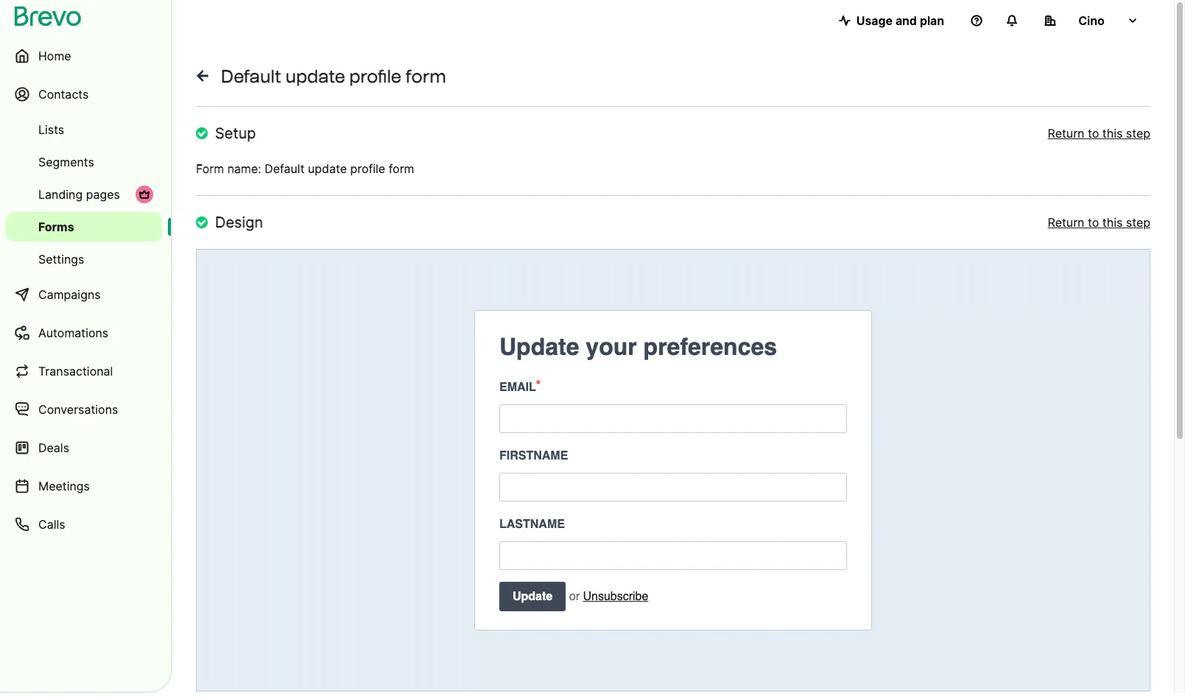 Task type: vqa. For each thing, say whether or not it's contained in the screenshot.
daily
no



Task type: describe. For each thing, give the bounding box(es) containing it.
calls
[[38, 517, 65, 532]]

segments
[[38, 155, 94, 169]]

pages
[[86, 187, 120, 202]]

step for design
[[1126, 215, 1151, 230]]

return to this step button for design
[[1048, 214, 1151, 231]]

deals link
[[6, 430, 162, 466]]

meetings link
[[6, 469, 162, 504]]

form name : default update profile form
[[196, 161, 414, 176]]

return to this step button for setup
[[1048, 125, 1151, 142]]

1 vertical spatial default
[[265, 161, 305, 176]]

usage
[[857, 13, 893, 28]]

deals
[[38, 441, 69, 455]]

design
[[215, 214, 263, 231]]

cino
[[1079, 13, 1105, 28]]

:
[[258, 161, 261, 176]]

transactional
[[38, 364, 113, 379]]

forms
[[38, 220, 74, 234]]

cino button
[[1033, 6, 1151, 35]]

update your preferences
[[500, 333, 777, 360]]

your
[[586, 333, 637, 360]]

home
[[38, 49, 71, 63]]

default update profile form
[[221, 66, 446, 87]]

1 vertical spatial form
[[389, 161, 414, 176]]

name
[[227, 161, 258, 176]]

1 vertical spatial update
[[308, 161, 347, 176]]

landing
[[38, 187, 83, 202]]

settings
[[38, 252, 84, 267]]

calls link
[[6, 507, 162, 542]]

and
[[896, 13, 917, 28]]

setup
[[215, 125, 256, 142]]

return image
[[196, 217, 208, 228]]

return for setup
[[1048, 126, 1085, 141]]

step for setup
[[1126, 126, 1151, 141]]

this for design
[[1103, 215, 1123, 230]]

0 vertical spatial form
[[406, 66, 446, 87]]

to for design
[[1088, 215, 1100, 230]]

forms link
[[6, 212, 162, 242]]

left___rvooi image
[[139, 189, 150, 200]]

0 vertical spatial update
[[285, 66, 345, 87]]

or unsubscribe
[[569, 590, 649, 603]]

preferences
[[644, 333, 777, 360]]



Task type: locate. For each thing, give the bounding box(es) containing it.
plan
[[920, 13, 945, 28]]

1 vertical spatial return to this step button
[[1048, 214, 1151, 231]]

step
[[1126, 126, 1151, 141], [1126, 215, 1151, 230]]

1 vertical spatial return
[[1048, 215, 1085, 230]]

return for design
[[1048, 215, 1085, 230]]

0 vertical spatial step
[[1126, 126, 1151, 141]]

0 vertical spatial default
[[221, 66, 281, 87]]

landing pages link
[[6, 180, 162, 209]]

1 vertical spatial profile
[[350, 161, 385, 176]]

unsubscribe
[[583, 590, 649, 603]]

update up email
[[500, 333, 579, 360]]

None text field
[[500, 405, 847, 433], [500, 473, 847, 502], [500, 542, 847, 570], [500, 405, 847, 433], [500, 473, 847, 502], [500, 542, 847, 570]]

meetings
[[38, 479, 90, 494]]

0 vertical spatial profile
[[349, 66, 402, 87]]

0 vertical spatial return to this step button
[[1048, 125, 1151, 142]]

return to this step for design
[[1048, 215, 1151, 230]]

to for setup
[[1088, 126, 1100, 141]]

2 return to this step from the top
[[1048, 215, 1151, 230]]

contacts link
[[6, 77, 162, 112]]

this for setup
[[1103, 126, 1123, 141]]

2 to from the top
[[1088, 215, 1100, 230]]

1 step from the top
[[1126, 126, 1151, 141]]

campaigns link
[[6, 277, 162, 312]]

2 return from the top
[[1048, 215, 1085, 230]]

return to this step button
[[1048, 125, 1151, 142], [1048, 214, 1151, 231]]

1 return to this step from the top
[[1048, 126, 1151, 141]]

firstname
[[500, 449, 568, 463]]

form
[[196, 161, 224, 176]]

usage and plan button
[[827, 6, 956, 35]]

this
[[1103, 126, 1123, 141], [1103, 215, 1123, 230]]

conversations link
[[6, 392, 162, 427]]

0 vertical spatial return
[[1048, 126, 1085, 141]]

contacts
[[38, 87, 89, 102]]

1 return to this step button from the top
[[1048, 125, 1151, 142]]

1 vertical spatial update
[[513, 590, 553, 603]]

1 vertical spatial to
[[1088, 215, 1100, 230]]

automations
[[38, 326, 108, 340]]

1 this from the top
[[1103, 126, 1123, 141]]

2 step from the top
[[1126, 215, 1151, 230]]

lists link
[[6, 115, 162, 144]]

return
[[1048, 126, 1085, 141], [1048, 215, 1085, 230]]

home link
[[6, 38, 162, 74]]

landing pages
[[38, 187, 120, 202]]

1 return from the top
[[1048, 126, 1085, 141]]

0 vertical spatial this
[[1103, 126, 1123, 141]]

default
[[221, 66, 281, 87], [265, 161, 305, 176]]

to
[[1088, 126, 1100, 141], [1088, 215, 1100, 230]]

2 return to this step button from the top
[[1048, 214, 1151, 231]]

or
[[569, 590, 580, 603]]

lastname
[[500, 518, 565, 531]]

default up setup
[[221, 66, 281, 87]]

segments link
[[6, 147, 162, 177]]

0 vertical spatial to
[[1088, 126, 1100, 141]]

0 vertical spatial update
[[500, 333, 579, 360]]

settings link
[[6, 245, 162, 274]]

usage and plan
[[857, 13, 945, 28]]

form
[[406, 66, 446, 87], [389, 161, 414, 176]]

update
[[500, 333, 579, 360], [513, 590, 553, 603]]

update for update
[[513, 590, 553, 603]]

lists
[[38, 122, 64, 137]]

default right : on the top of page
[[265, 161, 305, 176]]

automations link
[[6, 315, 162, 351]]

1 to from the top
[[1088, 126, 1100, 141]]

1 vertical spatial return to this step
[[1048, 215, 1151, 230]]

return to this step
[[1048, 126, 1151, 141], [1048, 215, 1151, 230]]

campaigns
[[38, 287, 101, 302]]

return image
[[196, 127, 208, 139]]

1 vertical spatial step
[[1126, 215, 1151, 230]]

transactional link
[[6, 354, 162, 389]]

update for update your preferences
[[500, 333, 579, 360]]

2 this from the top
[[1103, 215, 1123, 230]]

1 vertical spatial this
[[1103, 215, 1123, 230]]

update left or
[[513, 590, 553, 603]]

email
[[500, 381, 536, 394]]

return to this step for setup
[[1048, 126, 1151, 141]]

update
[[285, 66, 345, 87], [308, 161, 347, 176]]

0 vertical spatial return to this step
[[1048, 126, 1151, 141]]

conversations
[[38, 402, 118, 417]]

profile
[[349, 66, 402, 87], [350, 161, 385, 176]]



